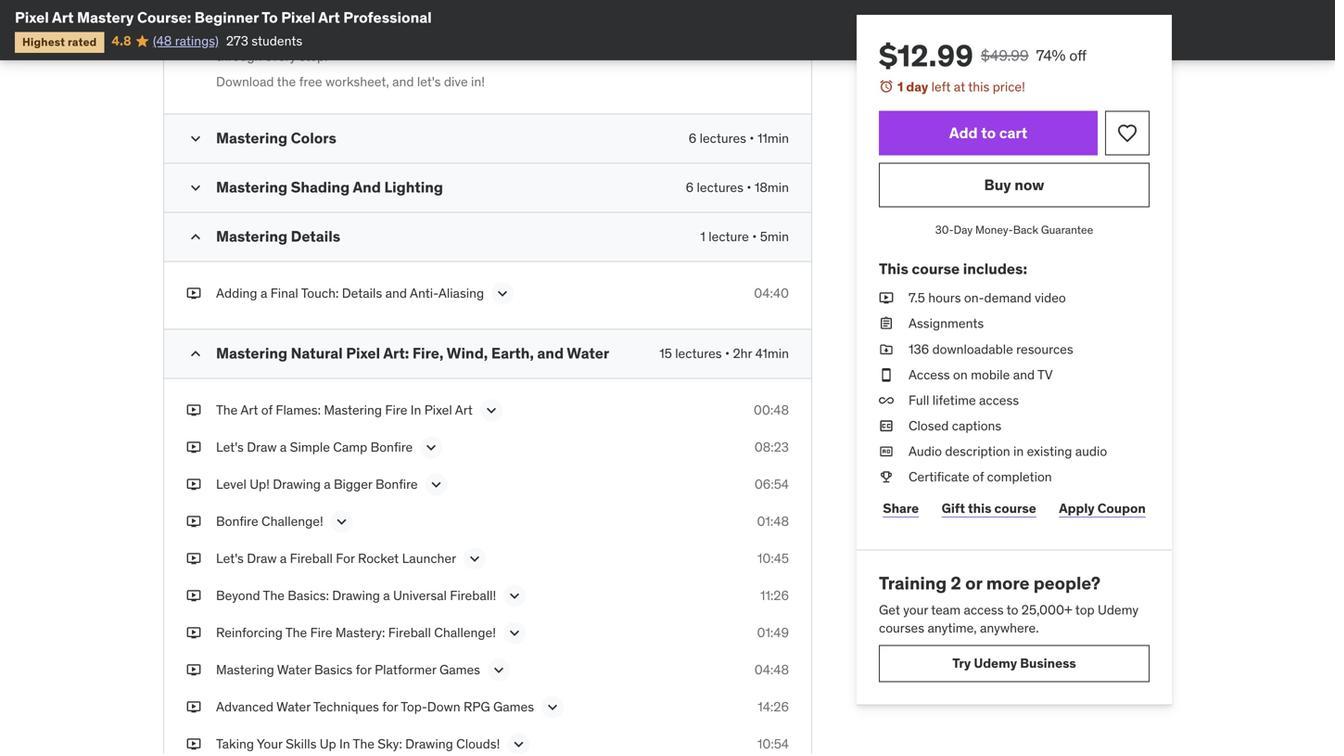 Task type: locate. For each thing, give the bounding box(es) containing it.
challenge! down level up! drawing a bigger bonfire
[[262, 513, 323, 530]]

1 vertical spatial for
[[382, 698, 398, 715]]

0 horizontal spatial your
[[557, 12, 582, 28]]

2 vertical spatial to
[[1007, 602, 1019, 618]]

show lecture description image
[[422, 438, 441, 457], [427, 475, 446, 494], [466, 549, 484, 568], [506, 587, 524, 605], [506, 624, 524, 642], [490, 661, 508, 679], [510, 735, 528, 754]]

2 vertical spatial lectures
[[676, 345, 722, 362]]

small image for mastering details
[[186, 228, 205, 246]]

mastering down download
[[216, 128, 288, 147]]

1 horizontal spatial drawing
[[332, 587, 380, 604]]

up!
[[250, 476, 270, 492]]

the art of flames: mastering fire in pixel art
[[216, 402, 473, 418]]

0 vertical spatial your
[[557, 12, 582, 28]]

fireball left for
[[290, 550, 333, 567]]

1 left lecture
[[701, 228, 706, 245]]

fireball up platformer
[[388, 624, 431, 641]]

mastery:
[[336, 624, 385, 641]]

0 vertical spatial challenge!
[[262, 513, 323, 530]]

audio description in existing audio
[[909, 443, 1108, 460]]

this right at
[[969, 78, 990, 95]]

1 horizontal spatial your
[[904, 602, 929, 618]]

to left cart on the right top
[[982, 123, 997, 142]]

touch:
[[301, 285, 339, 301]]

show lecture description image right aliasing
[[494, 284, 512, 303]]

now
[[1015, 175, 1045, 194]]

art up highest rated on the left of page
[[52, 8, 74, 27]]

money-
[[976, 223, 1014, 237]]

let's up the "level"
[[216, 439, 244, 455]]

•
[[750, 130, 755, 146], [747, 179, 752, 196], [753, 228, 757, 245], [725, 345, 730, 362]]

let's up beyond
[[216, 550, 244, 567]]

games right rpg
[[494, 698, 534, 715]]

2 horizontal spatial to
[[1007, 602, 1019, 618]]

0 vertical spatial draw
[[247, 439, 277, 455]]

access
[[980, 392, 1020, 409], [964, 602, 1004, 618]]

1 vertical spatial let's
[[216, 550, 244, 567]]

the
[[277, 73, 296, 90]]

6 lectures • 11min
[[689, 130, 790, 146]]

2 let's from the top
[[216, 550, 244, 567]]

this
[[879, 259, 909, 278]]

1 horizontal spatial fire
[[385, 402, 408, 418]]

0 horizontal spatial for
[[356, 661, 372, 678]]

0 vertical spatial course
[[912, 259, 960, 278]]

art
[[413, 30, 429, 46]]

off
[[1070, 46, 1087, 65]]

bonfire challenge!
[[216, 513, 323, 530]]

0 vertical spatial fire
[[385, 402, 408, 418]]

share button
[[879, 490, 923, 527]]

coupon
[[1098, 500, 1146, 517]]

5min
[[761, 228, 790, 245]]

0 vertical spatial to
[[254, 30, 266, 46]]

mastering up the advanced
[[216, 661, 274, 678]]

1 lecture • 5min
[[701, 228, 790, 245]]

1 vertical spatial access
[[964, 602, 1004, 618]]

• left 5min
[[753, 228, 757, 245]]

• left 2hr on the right top of page
[[725, 345, 730, 362]]

0 vertical spatial this
[[230, 0, 251, 10]]

in inside "in this lecture, you will master 3d shapes! together, we'll tackle cubes, spheres, pyramids, cylinders, and cones, enhancing your ability to create professional pixel art sprites. i'll guide you through every step. download the free worksheet, and let's dive in!"
[[216, 0, 227, 10]]

pixel up create
[[281, 8, 315, 27]]

1 draw from the top
[[247, 439, 277, 455]]

fire left the mastery:
[[310, 624, 333, 641]]

the left sky:
[[353, 735, 375, 752]]

rocket
[[358, 550, 399, 567]]

lectures for art:
[[676, 345, 722, 362]]

0 horizontal spatial 1
[[701, 228, 706, 245]]

1 horizontal spatial you
[[529, 30, 550, 46]]

1 vertical spatial draw
[[247, 550, 277, 567]]

0 horizontal spatial you
[[301, 0, 322, 10]]

guide
[[494, 30, 526, 46]]

0 horizontal spatial details
[[291, 227, 341, 246]]

0 vertical spatial for
[[356, 661, 372, 678]]

0 horizontal spatial course
[[912, 259, 960, 278]]

3d
[[390, 0, 407, 10]]

1 vertical spatial udemy
[[974, 655, 1018, 672]]

on-
[[965, 290, 985, 306]]

6 down 6 lectures • 11min
[[686, 179, 694, 196]]

games up down
[[440, 661, 481, 678]]

• for mastering details
[[753, 228, 757, 245]]

drawing right up!
[[273, 476, 321, 492]]

this up cubes,
[[230, 0, 251, 10]]

xsmall image
[[879, 315, 894, 333], [879, 340, 894, 358], [879, 366, 894, 384], [186, 438, 201, 456], [879, 443, 894, 461], [186, 475, 201, 493], [186, 512, 201, 531], [186, 587, 201, 605], [186, 624, 201, 642], [186, 698, 201, 716], [186, 735, 201, 753]]

pixel down fire,
[[425, 402, 452, 418]]

bonfire right bigger
[[376, 476, 418, 492]]

0 vertical spatial udemy
[[1098, 602, 1139, 618]]

draw up up!
[[247, 439, 277, 455]]

you down enhancing
[[529, 30, 550, 46]]

at
[[954, 78, 966, 95]]

• for mastering natural pixel art: fire, wind, earth, and water
[[725, 345, 730, 362]]

0 vertical spatial details
[[291, 227, 341, 246]]

1 vertical spatial to
[[982, 123, 997, 142]]

0 vertical spatial of
[[261, 402, 273, 418]]

hours
[[929, 290, 962, 306]]

adding
[[216, 285, 258, 301]]

06:54
[[755, 476, 790, 492]]

every
[[265, 48, 296, 65]]

this course includes:
[[879, 259, 1028, 278]]

to up anywhere.
[[1007, 602, 1019, 618]]

in right up
[[340, 735, 350, 752]]

00:48
[[754, 402, 790, 418]]

ratings)
[[175, 32, 219, 49]]

art up professional at the top
[[318, 8, 340, 27]]

1 vertical spatial in
[[411, 402, 422, 418]]

skills
[[286, 735, 317, 752]]

$49.99
[[981, 46, 1029, 65]]

1 horizontal spatial details
[[342, 285, 382, 301]]

1 vertical spatial this
[[969, 78, 990, 95]]

add to cart
[[950, 123, 1028, 142]]

2 vertical spatial drawing
[[406, 735, 453, 752]]

you left the will
[[301, 0, 322, 10]]

1 vertical spatial course
[[995, 500, 1037, 517]]

1 vertical spatial water
[[277, 661, 311, 678]]

fire down art:
[[385, 402, 408, 418]]

• left 11min
[[750, 130, 755, 146]]

access down or
[[964, 602, 1004, 618]]

sky:
[[378, 735, 402, 752]]

access on mobile and tv
[[909, 366, 1053, 383]]

1 vertical spatial fireball
[[388, 624, 431, 641]]

tv
[[1038, 366, 1053, 383]]

tackle
[[543, 0, 578, 10]]

gift this course
[[942, 500, 1037, 517]]

0 vertical spatial small image
[[186, 129, 205, 148]]

1 vertical spatial 6
[[686, 179, 694, 196]]

bonfire down the "level"
[[216, 513, 259, 530]]

for right basics
[[356, 661, 372, 678]]

your up courses
[[904, 602, 929, 618]]

1 for 1 day left at this price!
[[898, 78, 904, 95]]

day
[[954, 223, 973, 237]]

worksheet,
[[326, 73, 389, 90]]

1 horizontal spatial course
[[995, 500, 1037, 517]]

access down mobile
[[980, 392, 1020, 409]]

xsmall image
[[186, 284, 201, 302], [879, 289, 894, 307], [879, 391, 894, 410], [186, 401, 201, 419], [879, 417, 894, 435], [879, 468, 894, 486], [186, 549, 201, 568], [186, 661, 201, 679]]

course up hours
[[912, 259, 960, 278]]

show lecture description image for beyond the basics: drawing a universal fireball!
[[506, 587, 524, 605]]

drawing up reinforcing the fire mastery: fireball challenge!
[[332, 587, 380, 604]]

0 vertical spatial 6
[[689, 130, 697, 146]]

cart
[[1000, 123, 1028, 142]]

0 vertical spatial let's
[[216, 439, 244, 455]]

this right gift
[[969, 500, 992, 517]]

1 horizontal spatial to
[[982, 123, 997, 142]]

show lecture description image for mastering water basics for platformer games
[[490, 661, 508, 679]]

challenge! down "fireball!" on the bottom of page
[[434, 624, 496, 641]]

bonfire right the camp
[[371, 439, 413, 455]]

mastering down adding
[[216, 344, 288, 363]]

a
[[261, 285, 267, 301], [280, 439, 287, 455], [324, 476, 331, 492], [280, 550, 287, 567], [383, 587, 390, 604]]

pyramids,
[[310, 12, 366, 28]]

udemy right top
[[1098, 602, 1139, 618]]

3 small image from the top
[[186, 344, 205, 363]]

and down "shapes!"
[[427, 12, 449, 28]]

01:48
[[757, 513, 790, 530]]

0 horizontal spatial challenge!
[[262, 513, 323, 530]]

advanced
[[216, 698, 274, 715]]

1 day left at this price!
[[898, 78, 1026, 95]]

2 small image from the top
[[186, 228, 205, 246]]

0 horizontal spatial to
[[254, 30, 266, 46]]

in this lecture, you will master 3d shapes! together, we'll tackle cubes, spheres, pyramids, cylinders, and cones, enhancing your ability to create professional pixel art sprites. i'll guide you through every step. download the free worksheet, and let's dive in!
[[216, 0, 582, 90]]

$12.99
[[879, 37, 974, 74]]

1 right alarm icon
[[898, 78, 904, 95]]

0 horizontal spatial in
[[216, 0, 227, 10]]

1 vertical spatial your
[[904, 602, 929, 618]]

0 vertical spatial 1
[[898, 78, 904, 95]]

and
[[353, 177, 381, 196]]

challenge!
[[262, 513, 323, 530], [434, 624, 496, 641]]

highest
[[22, 35, 65, 49]]

water for mastering water basics for platformer games
[[277, 661, 311, 678]]

mastering details
[[216, 227, 341, 246]]

mastering up adding
[[216, 227, 288, 246]]

mastering up the camp
[[324, 402, 382, 418]]

0 vertical spatial access
[[980, 392, 1020, 409]]

2 vertical spatial this
[[969, 500, 992, 517]]

details down shading on the left of page
[[291, 227, 341, 246]]

1 horizontal spatial 1
[[898, 78, 904, 95]]

of left the 'flames:'
[[261, 402, 273, 418]]

mastering down mastering colors
[[216, 177, 288, 196]]

water left basics
[[277, 661, 311, 678]]

together,
[[458, 0, 512, 10]]

2 draw from the top
[[247, 550, 277, 567]]

a left universal
[[383, 587, 390, 604]]

universal
[[393, 587, 447, 604]]

lectures left 11min
[[700, 130, 747, 146]]

to right 273 at the left top
[[254, 30, 266, 46]]

in up cubes,
[[216, 0, 227, 10]]

resources
[[1017, 341, 1074, 357]]

136
[[909, 341, 930, 357]]

training
[[879, 572, 947, 594]]

your down tackle
[[557, 12, 582, 28]]

draw
[[247, 439, 277, 455], [247, 550, 277, 567]]

show lecture description image for reinforcing the fire mastery: fireball challenge!
[[506, 624, 524, 642]]

training 2 or more people? get your team access to 25,000+ top udemy courses anytime, anywhere.
[[879, 572, 1139, 637]]

down
[[427, 698, 461, 715]]

1 horizontal spatial for
[[382, 698, 398, 715]]

show lecture description image up for
[[333, 512, 351, 531]]

course down completion on the right of the page
[[995, 500, 1037, 517]]

1 vertical spatial fire
[[310, 624, 333, 641]]

1 horizontal spatial udemy
[[1098, 602, 1139, 618]]

cylinders,
[[369, 12, 424, 28]]

1 small image from the top
[[186, 129, 205, 148]]

udemy inside training 2 or more people? get your team access to 25,000+ top udemy courses anytime, anywhere.
[[1098, 602, 1139, 618]]

certificate
[[909, 469, 970, 485]]

draw down bonfire challenge!
[[247, 550, 277, 567]]

the left basics:
[[263, 587, 285, 604]]

this inside "in this lecture, you will master 3d shapes! together, we'll tackle cubes, spheres, pyramids, cylinders, and cones, enhancing your ability to create professional pixel art sprites. i'll guide you through every step. download the free worksheet, and let's dive in!"
[[230, 0, 251, 10]]

show lecture description image down the earth,
[[482, 401, 501, 420]]

basics
[[315, 661, 353, 678]]

2
[[951, 572, 962, 594]]

your inside training 2 or more people? get your team access to 25,000+ top udemy courses anytime, anywhere.
[[904, 602, 929, 618]]

beyond
[[216, 587, 260, 604]]

lecture,
[[254, 0, 298, 10]]

final
[[271, 285, 299, 301]]

show lecture description image right rpg
[[544, 698, 562, 716]]

the down basics:
[[286, 624, 307, 641]]

1 vertical spatial details
[[342, 285, 382, 301]]

alarm image
[[879, 79, 894, 94]]

1 horizontal spatial games
[[494, 698, 534, 715]]

the
[[216, 402, 238, 418], [263, 587, 285, 604], [286, 624, 307, 641], [353, 735, 375, 752]]

fire
[[385, 402, 408, 418], [310, 624, 333, 641]]

let's for let's draw a fireball for rocket launcher
[[216, 550, 244, 567]]

0 vertical spatial in
[[216, 0, 227, 10]]

2 vertical spatial bonfire
[[216, 513, 259, 530]]

1 horizontal spatial of
[[973, 469, 985, 485]]

udemy right the try
[[974, 655, 1018, 672]]

1 let's from the top
[[216, 439, 244, 455]]

6 up 6 lectures • 18min
[[689, 130, 697, 146]]

audio
[[909, 443, 943, 460]]

1 vertical spatial lectures
[[697, 179, 744, 196]]

water up the 'skills'
[[277, 698, 311, 715]]

lectures right 15
[[676, 345, 722, 362]]

lectures up lecture
[[697, 179, 744, 196]]

in down mastering natural pixel art: fire, wind, earth, and water
[[411, 402, 422, 418]]

• left 18min
[[747, 179, 752, 196]]

draw for fireball
[[247, 550, 277, 567]]

for for top-
[[382, 698, 398, 715]]

description
[[946, 443, 1011, 460]]

mastering for shading
[[216, 177, 288, 196]]

show lecture description image for let's draw a fireball for rocket launcher
[[466, 549, 484, 568]]

0 vertical spatial drawing
[[273, 476, 321, 492]]

cubes,
[[216, 12, 254, 28]]

0 horizontal spatial udemy
[[974, 655, 1018, 672]]

details right touch:
[[342, 285, 382, 301]]

1 vertical spatial small image
[[186, 228, 205, 246]]

0 horizontal spatial games
[[440, 661, 481, 678]]

you
[[301, 0, 322, 10], [529, 30, 550, 46]]

small image
[[186, 129, 205, 148], [186, 228, 205, 246], [186, 344, 205, 363]]

2 vertical spatial water
[[277, 698, 311, 715]]

level up! drawing a bigger bonfire
[[216, 476, 418, 492]]

1 horizontal spatial challenge!
[[434, 624, 496, 641]]

1 horizontal spatial fireball
[[388, 624, 431, 641]]

1 for 1 lecture • 5min
[[701, 228, 706, 245]]

drawing right sky:
[[406, 735, 453, 752]]

0 horizontal spatial fire
[[310, 624, 333, 641]]

2 vertical spatial small image
[[186, 344, 205, 363]]

show lecture description image
[[494, 284, 512, 303], [482, 401, 501, 420], [333, 512, 351, 531], [544, 698, 562, 716]]

of down description
[[973, 469, 985, 485]]

0 vertical spatial bonfire
[[371, 439, 413, 455]]

camp
[[333, 439, 368, 455]]

water right the earth,
[[567, 344, 610, 363]]

0 horizontal spatial fireball
[[290, 550, 333, 567]]

2 vertical spatial in
[[340, 735, 350, 752]]

1 vertical spatial bonfire
[[376, 476, 418, 492]]

to inside button
[[982, 123, 997, 142]]

mastering
[[216, 128, 288, 147], [216, 177, 288, 196], [216, 227, 288, 246], [216, 344, 288, 363], [324, 402, 382, 418], [216, 661, 274, 678]]

downloadable
[[933, 341, 1014, 357]]

for left top-
[[382, 698, 398, 715]]

bonfire
[[371, 439, 413, 455], [376, 476, 418, 492], [216, 513, 259, 530]]

1 vertical spatial 1
[[701, 228, 706, 245]]



Task type: vqa. For each thing, say whether or not it's contained in the screenshot.
BUILD WEBSITES FROM SCRATCH WITH HTML & CSS BRAD HUSSEY, CODE COLLEGE 93,780 STUDENTS
no



Task type: describe. For each thing, give the bounding box(es) containing it.
show lecture description image for let's draw a simple camp bonfire
[[422, 438, 441, 457]]

beginner
[[195, 8, 259, 27]]

your
[[257, 735, 283, 752]]

gift this course link
[[938, 490, 1041, 527]]

14:26
[[758, 698, 790, 715]]

1 vertical spatial of
[[973, 469, 985, 485]]

anywhere.
[[981, 620, 1040, 637]]

01:49
[[757, 624, 790, 641]]

bonfire for let's draw a simple camp bonfire
[[371, 439, 413, 455]]

demand
[[985, 290, 1032, 306]]

1 vertical spatial drawing
[[332, 587, 380, 604]]

4.8
[[112, 32, 131, 49]]

launcher
[[402, 550, 457, 567]]

left
[[932, 78, 951, 95]]

master
[[347, 0, 387, 10]]

and left the let's
[[393, 73, 414, 90]]

6 for mastering colors
[[689, 130, 697, 146]]

art left the 'flames:'
[[241, 402, 258, 418]]

136 downloadable resources
[[909, 341, 1074, 357]]

08:23
[[755, 439, 790, 455]]

beyond the basics: drawing a universal fireball!
[[216, 587, 497, 604]]

and right the earth,
[[538, 344, 564, 363]]

course:
[[137, 8, 191, 27]]

show lecture description image for advanced water techniques for top-down rpg games
[[544, 698, 562, 716]]

show lecture description image for the art of flames: mastering fire in pixel art
[[482, 401, 501, 420]]

small image for mastering natural pixel art: fire, wind, earth, and water
[[186, 344, 205, 363]]

courses
[[879, 620, 925, 637]]

6 lectures • 18min
[[686, 179, 790, 196]]

pixel art mastery course: beginner to pixel art professional
[[15, 8, 432, 27]]

mastering natural pixel art: fire, wind, earth, and water
[[216, 344, 610, 363]]

team
[[932, 602, 961, 618]]

students
[[252, 32, 303, 49]]

will
[[325, 0, 344, 10]]

up
[[320, 735, 336, 752]]

full lifetime access
[[909, 392, 1020, 409]]

pixel left art:
[[346, 344, 380, 363]]

art down wind, in the top left of the page
[[455, 402, 473, 418]]

to inside "in this lecture, you will master 3d shapes! together, we'll tackle cubes, spheres, pyramids, cylinders, and cones, enhancing your ability to create professional pixel art sprites. i'll guide you through every step. download the free worksheet, and let's dive in!"
[[254, 30, 266, 46]]

0 vertical spatial water
[[567, 344, 610, 363]]

assignments
[[909, 315, 985, 332]]

try udemy business link
[[879, 645, 1150, 682]]

273 students
[[226, 32, 303, 49]]

this for gift
[[969, 500, 992, 517]]

professional
[[309, 30, 379, 46]]

mastering for details
[[216, 227, 288, 246]]

and left anti-
[[386, 285, 407, 301]]

closed captions
[[909, 418, 1002, 434]]

15
[[660, 345, 672, 362]]

advanced water techniques for top-down rpg games
[[216, 698, 534, 715]]

free
[[299, 73, 322, 90]]

download
[[216, 73, 274, 90]]

video
[[1035, 290, 1067, 306]]

water for advanced water techniques for top-down rpg games
[[277, 698, 311, 715]]

top-
[[401, 698, 427, 715]]

0 vertical spatial fireball
[[290, 550, 333, 567]]

show lecture description image for bonfire challenge!
[[333, 512, 351, 531]]

1 horizontal spatial in
[[340, 735, 350, 752]]

buy
[[985, 175, 1012, 194]]

share
[[883, 500, 920, 517]]

mastering colors
[[216, 128, 337, 147]]

2hr
[[733, 345, 753, 362]]

a down bonfire challenge!
[[280, 550, 287, 567]]

buy now button
[[879, 163, 1150, 207]]

step.
[[299, 48, 328, 65]]

mastering for colors
[[216, 128, 288, 147]]

bigger
[[334, 476, 373, 492]]

1 vertical spatial you
[[529, 30, 550, 46]]

apply coupon button
[[1056, 490, 1150, 527]]

or
[[966, 572, 983, 594]]

for for platformer
[[356, 661, 372, 678]]

clouds!
[[457, 735, 500, 752]]

draw for simple
[[247, 439, 277, 455]]

taking
[[216, 735, 254, 752]]

0 horizontal spatial of
[[261, 402, 273, 418]]

(48
[[153, 32, 172, 49]]

more
[[987, 572, 1030, 594]]

04:48
[[755, 661, 790, 678]]

04:40
[[755, 285, 790, 301]]

the left the 'flames:'
[[216, 402, 238, 418]]

wind,
[[447, 344, 488, 363]]

and left tv
[[1014, 366, 1035, 383]]

try udemy business
[[953, 655, 1077, 672]]

a left simple
[[280, 439, 287, 455]]

shapes!
[[410, 0, 455, 10]]

access inside training 2 or more people? get your team access to 25,000+ top udemy courses anytime, anywhere.
[[964, 602, 1004, 618]]

mastering for natural
[[216, 344, 288, 363]]

1 vertical spatial games
[[494, 698, 534, 715]]

your inside "in this lecture, you will master 3d shapes! together, we'll tackle cubes, spheres, pyramids, cylinders, and cones, enhancing your ability to create professional pixel art sprites. i'll guide you through every step. download the free worksheet, and let's dive in!"
[[557, 12, 582, 28]]

show lecture description image for level up! drawing a bigger bonfire
[[427, 475, 446, 494]]

$12.99 $49.99 74% off
[[879, 37, 1087, 74]]

0 vertical spatial you
[[301, 0, 322, 10]]

pixel up highest
[[15, 8, 49, 27]]

show lecture description image for taking your skills up in the sky: drawing clouds!
[[510, 735, 528, 754]]

show lecture description image for adding a final touch: details and anti-aliasing
[[494, 284, 512, 303]]

• for mastering shading and lighting
[[747, 179, 752, 196]]

1 vertical spatial challenge!
[[434, 624, 496, 641]]

mastering shading and lighting
[[216, 177, 443, 196]]

business
[[1021, 655, 1077, 672]]

0 vertical spatial lectures
[[700, 130, 747, 146]]

a left final
[[261, 285, 267, 301]]

add to cart button
[[879, 111, 1098, 155]]

let's for let's draw a simple camp bonfire
[[216, 439, 244, 455]]

level
[[216, 476, 247, 492]]

earth,
[[492, 344, 534, 363]]

includes:
[[964, 259, 1028, 278]]

0 vertical spatial games
[[440, 661, 481, 678]]

add
[[950, 123, 978, 142]]

30-day money-back guarantee
[[936, 223, 1094, 237]]

small image
[[186, 178, 205, 197]]

highest rated
[[22, 35, 97, 49]]

30-
[[936, 223, 954, 237]]

to
[[262, 8, 278, 27]]

15 lectures • 2hr 41min
[[660, 345, 790, 362]]

6 for mastering shading and lighting
[[686, 179, 694, 196]]

• for mastering colors
[[750, 130, 755, 146]]

reinforcing
[[216, 624, 283, 641]]

enhancing
[[493, 12, 553, 28]]

small image for mastering colors
[[186, 129, 205, 148]]

gift
[[942, 500, 966, 517]]

this for in
[[230, 0, 251, 10]]

fireball!
[[450, 587, 497, 604]]

certificate of completion
[[909, 469, 1053, 485]]

existing
[[1028, 443, 1073, 460]]

wishlist image
[[1117, 122, 1139, 144]]

2 horizontal spatial in
[[411, 402, 422, 418]]

2 horizontal spatial drawing
[[406, 735, 453, 752]]

lighting
[[385, 177, 443, 196]]

for
[[336, 550, 355, 567]]

lectures for lighting
[[697, 179, 744, 196]]

bonfire for level up! drawing a bigger bonfire
[[376, 476, 418, 492]]

simple
[[290, 439, 330, 455]]

7.5 hours on-demand video
[[909, 290, 1067, 306]]

11:26
[[761, 587, 790, 604]]

mastery
[[77, 8, 134, 27]]

a left bigger
[[324, 476, 331, 492]]

to inside training 2 or more people? get your team access to 25,000+ top udemy courses anytime, anywhere.
[[1007, 602, 1019, 618]]

0 horizontal spatial drawing
[[273, 476, 321, 492]]

techniques
[[313, 698, 379, 715]]

mastering for water
[[216, 661, 274, 678]]

day
[[907, 78, 929, 95]]



